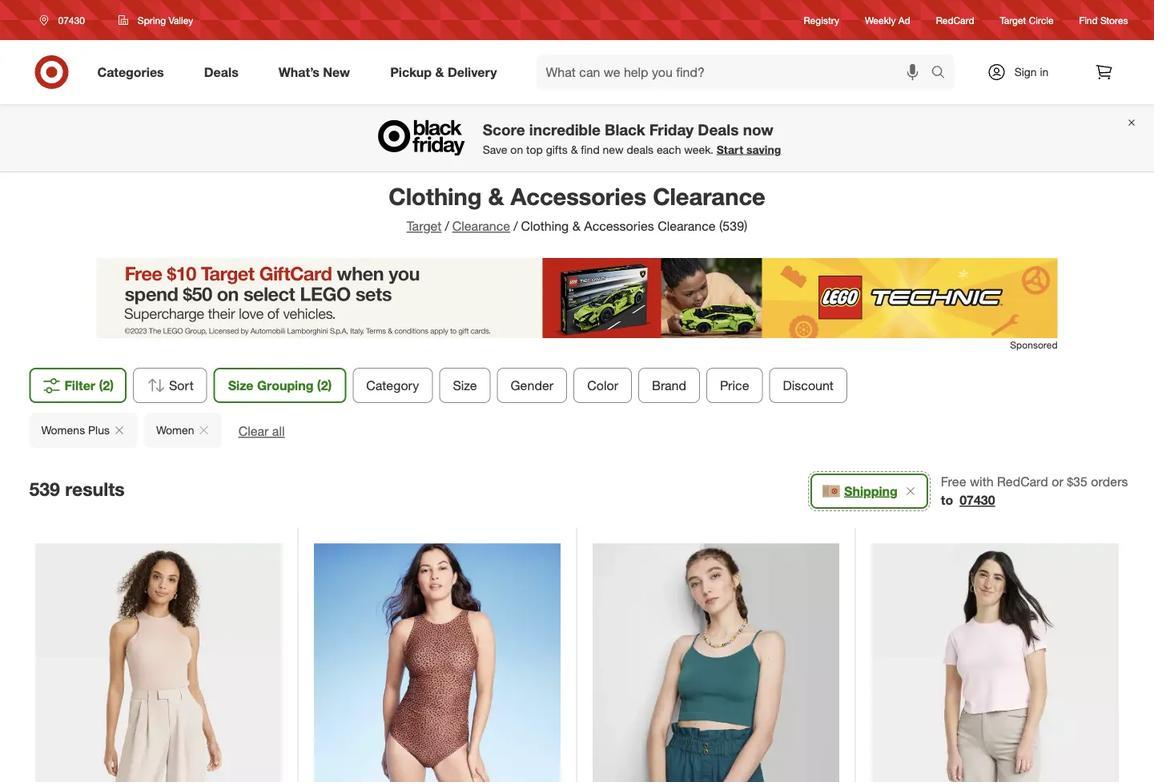 Task type: describe. For each thing, give the bounding box(es) containing it.
valley
[[169, 14, 193, 26]]

clearance left (539)
[[658, 218, 716, 234]]

target circle
[[1001, 14, 1054, 26]]

categories
[[97, 64, 164, 80]]

deals link
[[190, 54, 259, 90]]

registry
[[804, 14, 840, 26]]

orders
[[1092, 474, 1129, 490]]

1 horizontal spatial clothing
[[521, 218, 569, 234]]

gender button
[[497, 368, 568, 403]]

539
[[29, 478, 60, 501]]

what's
[[279, 64, 320, 80]]

539 results
[[29, 478, 125, 501]]

gifts
[[546, 142, 568, 156]]

sort
[[169, 377, 194, 393]]

free
[[941, 474, 967, 490]]

each
[[657, 142, 681, 156]]

women
[[156, 423, 194, 437]]

0 horizontal spatial redcard
[[937, 14, 975, 26]]

clear
[[239, 424, 269, 439]]

size grouping (2)
[[228, 377, 332, 393]]

(2) inside button
[[99, 377, 114, 393]]

07430 button
[[29, 6, 102, 34]]

& inside "pickup & delivery" link
[[436, 64, 444, 80]]

saving
[[747, 142, 782, 156]]

score
[[483, 120, 525, 139]]

(539)
[[720, 218, 748, 234]]

filter (2)
[[65, 377, 114, 393]]

womens plus button
[[29, 413, 138, 448]]

discount
[[783, 377, 834, 393]]

pickup & delivery link
[[377, 54, 517, 90]]

weekly
[[865, 14, 896, 26]]

& up advertisement region
[[573, 218, 581, 234]]

weekly ad link
[[865, 13, 911, 27]]

save
[[483, 142, 508, 156]]

delivery
[[448, 64, 497, 80]]

week.
[[685, 142, 714, 156]]

stores
[[1101, 14, 1129, 26]]

1 horizontal spatial target
[[1001, 14, 1027, 26]]

category button
[[353, 368, 433, 403]]

women button
[[144, 413, 222, 448]]

registry link
[[804, 13, 840, 27]]

2 (2) from the left
[[317, 377, 332, 393]]

to
[[941, 492, 954, 508]]

target inside clothing & accessories clearance target / clearance / clothing & accessories clearance (539)
[[407, 218, 442, 234]]

size for size grouping (2)
[[228, 377, 254, 393]]

price button
[[707, 368, 763, 403]]

sign
[[1015, 65, 1037, 79]]

2 / from the left
[[514, 218, 518, 234]]

color
[[588, 377, 619, 393]]

find stores
[[1080, 14, 1129, 26]]

new
[[323, 64, 350, 80]]

target link
[[407, 218, 442, 234]]

what's new
[[279, 64, 350, 80]]

search
[[924, 66, 963, 81]]

price
[[720, 377, 750, 393]]

clear all button
[[239, 422, 285, 441]]

deals
[[627, 142, 654, 156]]

color button
[[574, 368, 632, 403]]

what's new link
[[265, 54, 370, 90]]

circle
[[1029, 14, 1054, 26]]

find
[[581, 142, 600, 156]]

free with redcard or $35 orders to 07430
[[941, 474, 1129, 508]]

deals inside score incredible black friday deals now save on top gifts & find new deals each week. start saving
[[698, 120, 739, 139]]

or
[[1052, 474, 1064, 490]]

womens plus
[[41, 423, 110, 437]]

spring
[[138, 14, 166, 26]]

top
[[527, 142, 543, 156]]

pickup & delivery
[[390, 64, 497, 80]]

advertisement region
[[97, 258, 1058, 338]]

size button
[[439, 368, 491, 403]]

spring valley
[[138, 14, 193, 26]]

black
[[605, 120, 646, 139]]

redcard inside free with redcard or $35 orders to 07430
[[998, 474, 1049, 490]]

search button
[[924, 54, 963, 93]]

find stores link
[[1080, 13, 1129, 27]]

sponsored
[[1011, 339, 1058, 351]]

clearance link
[[453, 218, 511, 234]]

$35
[[1068, 474, 1088, 490]]



Task type: vqa. For each thing, say whether or not it's contained in the screenshot.
REDCARD to the bottom
yes



Task type: locate. For each thing, give the bounding box(es) containing it.
1 vertical spatial target
[[407, 218, 442, 234]]

size left the gender
[[453, 377, 477, 393]]

category
[[366, 377, 419, 393]]

size inside button
[[453, 377, 477, 393]]

target left clearance link
[[407, 218, 442, 234]]

1 horizontal spatial redcard
[[998, 474, 1049, 490]]

0 horizontal spatial size
[[228, 377, 254, 393]]

sort button
[[133, 368, 207, 403]]

size left grouping
[[228, 377, 254, 393]]

gender
[[511, 377, 554, 393]]

accessories
[[511, 182, 647, 210], [584, 218, 654, 234]]

07430 button
[[960, 491, 996, 510]]

women's spotted print high neck ruched one piece swimsuit - kona sol™ brown image
[[314, 544, 561, 782], [314, 544, 561, 782]]

clothing & accessories clearance target / clearance / clothing & accessories clearance (539)
[[389, 182, 766, 234]]

clothing up target link
[[389, 182, 482, 210]]

shipping
[[845, 483, 898, 499]]

size for size
[[453, 377, 477, 393]]

0 horizontal spatial deals
[[204, 64, 239, 80]]

filter
[[65, 377, 95, 393]]

womens
[[41, 423, 85, 437]]

2 size from the left
[[453, 377, 477, 393]]

discount button
[[770, 368, 848, 403]]

0 vertical spatial clothing
[[389, 182, 482, 210]]

&
[[436, 64, 444, 80], [571, 142, 578, 156], [488, 182, 504, 210], [573, 218, 581, 234]]

1 vertical spatial deals
[[698, 120, 739, 139]]

accessories down new
[[584, 218, 654, 234]]

spring valley button
[[108, 6, 204, 34]]

redcard right ad
[[937, 14, 975, 26]]

What can we help you find? suggestions appear below search field
[[537, 54, 936, 90]]

ad
[[899, 14, 911, 26]]

1 vertical spatial clothing
[[521, 218, 569, 234]]

filter (2) button
[[29, 368, 127, 403]]

brand
[[652, 377, 687, 393]]

0 horizontal spatial 07430
[[58, 14, 85, 26]]

women's slim fit high neck tank top - a new day™ image
[[35, 544, 282, 782], [35, 544, 282, 782]]

all
[[272, 424, 285, 439]]

deals up start
[[698, 120, 739, 139]]

women's seamless tiny tank top - wild fable™ image
[[593, 544, 840, 782], [593, 544, 840, 782]]

find
[[1080, 14, 1098, 26]]

0 vertical spatial deals
[[204, 64, 239, 80]]

redcard
[[937, 14, 975, 26], [998, 474, 1049, 490]]

0 horizontal spatial target
[[407, 218, 442, 234]]

1 horizontal spatial (2)
[[317, 377, 332, 393]]

1 vertical spatial 07430
[[960, 492, 996, 508]]

07430
[[58, 14, 85, 26], [960, 492, 996, 508]]

0 vertical spatial accessories
[[511, 182, 647, 210]]

in
[[1041, 65, 1049, 79]]

/ right clearance link
[[514, 218, 518, 234]]

grouping
[[257, 377, 314, 393]]

target
[[1001, 14, 1027, 26], [407, 218, 442, 234]]

07430 inside free with redcard or $35 orders to 07430
[[960, 492, 996, 508]]

1 vertical spatial redcard
[[998, 474, 1049, 490]]

clearance up (539)
[[653, 182, 766, 210]]

shipping button
[[811, 474, 929, 509]]

deals
[[204, 64, 239, 80], [698, 120, 739, 139]]

start
[[717, 142, 744, 156]]

& left find
[[571, 142, 578, 156]]

incredible
[[530, 120, 601, 139]]

new
[[603, 142, 624, 156]]

(2) right grouping
[[317, 377, 332, 393]]

clear all
[[239, 424, 285, 439]]

0 horizontal spatial clothing
[[389, 182, 482, 210]]

redcard left or
[[998, 474, 1049, 490]]

on
[[511, 142, 523, 156]]

pickup
[[390, 64, 432, 80]]

accessories down find
[[511, 182, 647, 210]]

weekly ad
[[865, 14, 911, 26]]

clothing right clearance link
[[521, 218, 569, 234]]

1 horizontal spatial /
[[514, 218, 518, 234]]

clothing
[[389, 182, 482, 210], [521, 218, 569, 234]]

& right pickup
[[436, 64, 444, 80]]

07430 inside dropdown button
[[58, 14, 85, 26]]

redcard link
[[937, 13, 975, 27]]

1 (2) from the left
[[99, 377, 114, 393]]

/ right target link
[[445, 218, 449, 234]]

1 horizontal spatial 07430
[[960, 492, 996, 508]]

friday
[[650, 120, 694, 139]]

1 size from the left
[[228, 377, 254, 393]]

categories link
[[84, 54, 184, 90]]

0 horizontal spatial (2)
[[99, 377, 114, 393]]

clearance
[[653, 182, 766, 210], [453, 218, 511, 234], [658, 218, 716, 234]]

sign in link
[[974, 54, 1074, 90]]

sign in
[[1015, 65, 1049, 79]]

0 horizontal spatial /
[[445, 218, 449, 234]]

results
[[65, 478, 125, 501]]

0 vertical spatial redcard
[[937, 14, 975, 26]]

with
[[970, 474, 994, 490]]

target left the circle
[[1001, 14, 1027, 26]]

target circle link
[[1001, 13, 1054, 27]]

& inside score incredible black friday deals now save on top gifts & find new deals each week. start saving
[[571, 142, 578, 156]]

women's shrunken short sleeve t-shirt - universal thread™ image
[[872, 544, 1119, 782], [872, 544, 1119, 782]]

1 horizontal spatial size
[[453, 377, 477, 393]]

0 vertical spatial 07430
[[58, 14, 85, 26]]

clearance right target link
[[453, 218, 511, 234]]

0 vertical spatial target
[[1001, 14, 1027, 26]]

brand button
[[639, 368, 700, 403]]

1 vertical spatial accessories
[[584, 218, 654, 234]]

(2) right filter at the left
[[99, 377, 114, 393]]

1 horizontal spatial deals
[[698, 120, 739, 139]]

score incredible black friday deals now save on top gifts & find new deals each week. start saving
[[483, 120, 782, 156]]

plus
[[88, 423, 110, 437]]

deals left what's on the top
[[204, 64, 239, 80]]

now
[[743, 120, 774, 139]]

1 / from the left
[[445, 218, 449, 234]]

& up clearance link
[[488, 182, 504, 210]]



